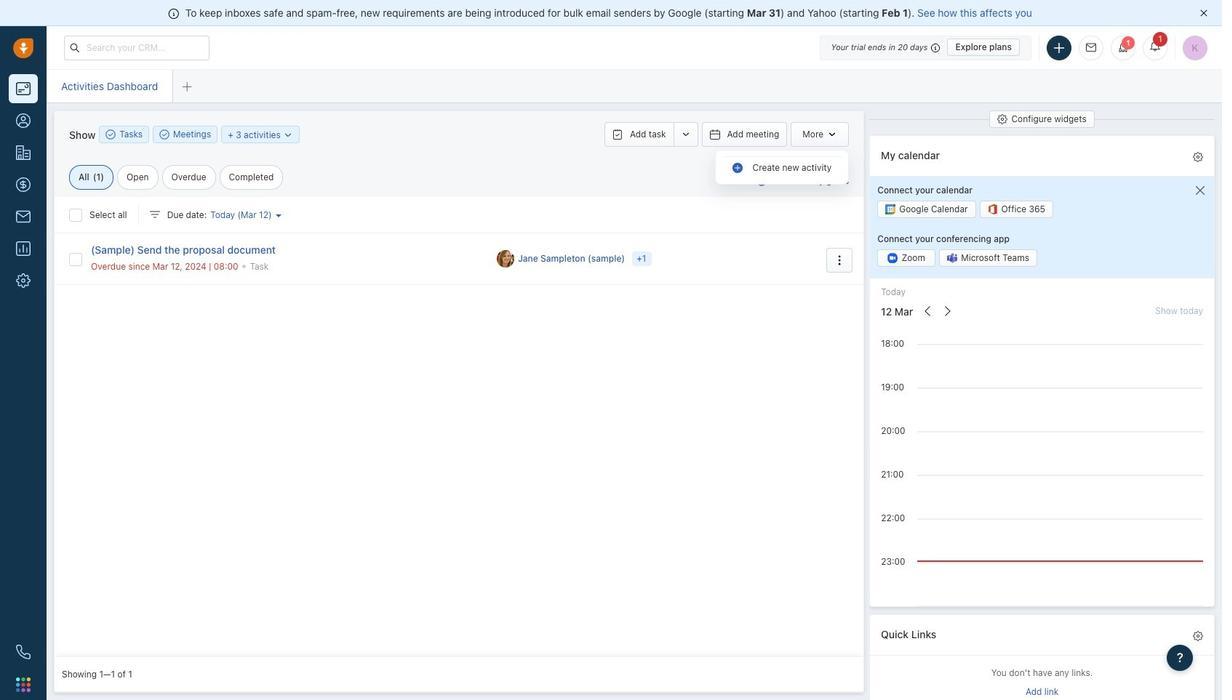 Task type: describe. For each thing, give the bounding box(es) containing it.
Search your CRM... text field
[[64, 35, 210, 60]]

send email image
[[1086, 43, 1096, 53]]

close image
[[1200, 9, 1208, 17]]

freshworks switcher image
[[16, 678, 31, 692]]

down image
[[283, 130, 293, 140]]



Task type: locate. For each thing, give the bounding box(es) containing it.
phone element
[[9, 638, 38, 667]]

phone image
[[16, 645, 31, 660]]



Task type: vqa. For each thing, say whether or not it's contained in the screenshot.
the Freshworks Switcher icon
yes



